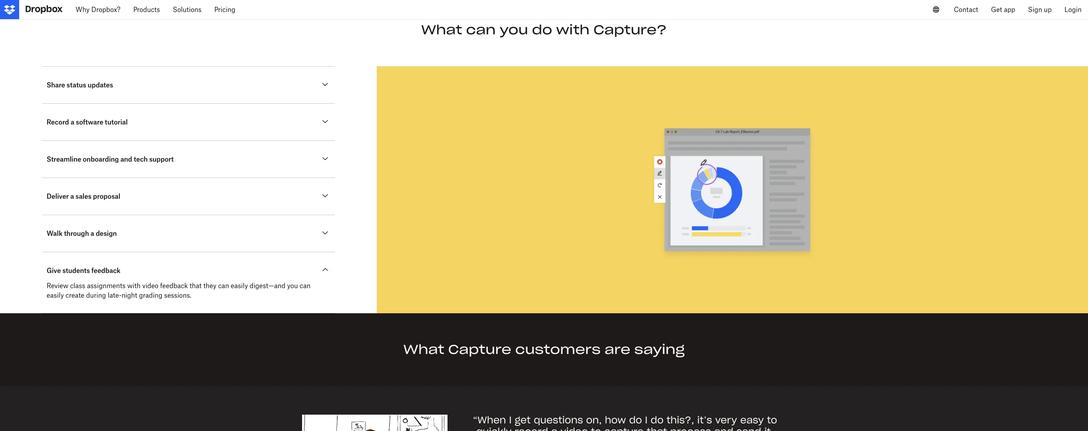 Task type: locate. For each thing, give the bounding box(es) containing it.
and right it's
[[714, 426, 734, 432]]

i right capture
[[645, 415, 648, 427]]

1 vertical spatial with
[[127, 282, 141, 290]]

0 vertical spatial what
[[421, 21, 462, 38]]

1 horizontal spatial with
[[556, 21, 590, 38]]

a screenshot of chart, with a circle drawn over part of the image and the dropbox capture toolbar image
[[396, 86, 1069, 295]]

a right record on the bottom of the page
[[551, 426, 558, 432]]

1 horizontal spatial feedback
[[160, 282, 188, 290]]

1 vertical spatial video
[[561, 426, 588, 432]]

i
[[509, 415, 512, 427], [645, 415, 648, 427]]

can
[[466, 21, 496, 38], [218, 282, 229, 290], [300, 282, 311, 290]]

0 horizontal spatial and
[[120, 156, 132, 164]]

1 vertical spatial that
[[647, 426, 667, 432]]

with inside the review class assignments with video feedback that they can easily digest—and you can easily create during late-night grading sessions.
[[127, 282, 141, 290]]

pricing link
[[208, 0, 242, 19]]

that right capture
[[647, 426, 667, 432]]

questions
[[534, 415, 583, 427]]

0 vertical spatial that
[[190, 282, 202, 290]]

you
[[500, 21, 528, 38], [287, 282, 298, 290]]

customers
[[515, 342, 601, 358]]

a
[[71, 118, 74, 126], [70, 193, 74, 201], [91, 230, 94, 238], [551, 426, 558, 432]]

1 horizontal spatial i
[[645, 415, 648, 427]]

that inside the review class assignments with video feedback that they can easily digest—and you can easily create during late-night grading sessions.
[[190, 282, 202, 290]]

0 vertical spatial and
[[120, 156, 132, 164]]

to left how
[[591, 426, 601, 432]]

software
[[76, 118, 103, 126]]

1 horizontal spatial video
[[561, 426, 588, 432]]

2 i from the left
[[645, 415, 648, 427]]

a right record
[[71, 118, 74, 126]]

on,
[[586, 415, 602, 427]]

sessions.
[[164, 292, 191, 300]]

capture
[[604, 426, 644, 432]]

students
[[62, 267, 90, 275]]

0 horizontal spatial easily
[[47, 292, 64, 300]]

1 vertical spatial feedback
[[160, 282, 188, 290]]

updates
[[88, 81, 113, 89]]

1 vertical spatial what
[[404, 342, 444, 358]]

1 horizontal spatial to
[[767, 415, 777, 427]]

0 horizontal spatial that
[[190, 282, 202, 290]]

they
[[203, 282, 216, 290]]

1 horizontal spatial and
[[714, 426, 734, 432]]

class
[[70, 282, 85, 290]]

feedback
[[91, 267, 120, 275], [160, 282, 188, 290]]

get app button
[[985, 0, 1022, 19]]

products
[[133, 6, 160, 14]]

sign up
[[1028, 6, 1052, 14]]

0 vertical spatial video
[[142, 282, 158, 290]]

"when
[[473, 415, 506, 427]]

streamline onboarding and tech support
[[47, 156, 174, 164]]

video
[[142, 282, 158, 290], [561, 426, 588, 432]]

1 horizontal spatial that
[[647, 426, 667, 432]]

that left they
[[190, 282, 202, 290]]

0 horizontal spatial do
[[532, 21, 552, 38]]

with
[[556, 21, 590, 38], [127, 282, 141, 290]]

1 vertical spatial easily
[[47, 292, 64, 300]]

to
[[767, 415, 777, 427], [591, 426, 601, 432]]

and left tech
[[120, 156, 132, 164]]

1 vertical spatial and
[[714, 426, 734, 432]]

0 horizontal spatial feedback
[[91, 267, 120, 275]]

0 horizontal spatial video
[[142, 282, 158, 290]]

contact
[[954, 6, 979, 14]]

why dropbox? button
[[69, 0, 127, 19]]

i left the get
[[509, 415, 512, 427]]

contact button
[[948, 0, 985, 19]]

review class assignments with video feedback that they can easily digest—and you can easily create during late-night grading sessions.
[[47, 282, 311, 300]]

app
[[1004, 6, 1016, 14]]

"when i get questions on, how do i do this?, it's very easy to quickly record a video to capture that process and send it
[[473, 415, 778, 432]]

to right easy
[[767, 415, 777, 427]]

easily
[[231, 282, 248, 290], [47, 292, 64, 300]]

give students feedback
[[47, 267, 120, 275]]

walk through a design
[[47, 230, 117, 238]]

what
[[421, 21, 462, 38], [404, 342, 444, 358]]

a left design
[[91, 230, 94, 238]]

0 vertical spatial you
[[500, 21, 528, 38]]

easily down review
[[47, 292, 64, 300]]

up
[[1044, 6, 1052, 14]]

status
[[67, 81, 86, 89]]

1 vertical spatial you
[[287, 282, 298, 290]]

0 vertical spatial easily
[[231, 282, 248, 290]]

0 horizontal spatial i
[[509, 415, 512, 427]]

feedback up sessions.
[[160, 282, 188, 290]]

0 horizontal spatial you
[[287, 282, 298, 290]]

0 horizontal spatial with
[[127, 282, 141, 290]]

a man in home office looks at his phone image
[[302, 415, 448, 432]]

do
[[532, 21, 552, 38], [629, 415, 642, 427], [651, 415, 664, 427]]

that
[[190, 282, 202, 290], [647, 426, 667, 432]]

feedback up "assignments"
[[91, 267, 120, 275]]

easily left digest—and
[[231, 282, 248, 290]]

give
[[47, 267, 61, 275]]

are
[[605, 342, 631, 358]]

why
[[76, 6, 90, 14]]

sales
[[76, 193, 92, 201]]

solutions button
[[166, 0, 208, 19]]

easy
[[740, 415, 764, 427]]

0 vertical spatial with
[[556, 21, 590, 38]]

login
[[1065, 6, 1082, 14]]

video inside the review class assignments with video feedback that they can easily digest—and you can easily create during late-night grading sessions.
[[142, 282, 158, 290]]

get
[[515, 415, 531, 427]]

and
[[120, 156, 132, 164], [714, 426, 734, 432]]



Task type: vqa. For each thing, say whether or not it's contained in the screenshot.
the bottommost the All
no



Task type: describe. For each thing, give the bounding box(es) containing it.
a inside "when i get questions on, how do i do this?, it's very easy to quickly record a video to capture that process and send it
[[551, 426, 558, 432]]

dropbox?
[[91, 6, 120, 14]]

tutorial
[[105, 118, 128, 126]]

capture?
[[594, 21, 667, 38]]

1 horizontal spatial you
[[500, 21, 528, 38]]

0 vertical spatial feedback
[[91, 267, 120, 275]]

0 horizontal spatial can
[[218, 282, 229, 290]]

proposal
[[93, 193, 120, 201]]

very
[[715, 415, 737, 427]]

a left sales
[[70, 193, 74, 201]]

share status updates
[[47, 81, 113, 89]]

review
[[47, 282, 68, 290]]

what can you do with capture?
[[421, 21, 667, 38]]

1 horizontal spatial can
[[300, 282, 311, 290]]

2 horizontal spatial do
[[651, 415, 664, 427]]

sign
[[1028, 6, 1042, 14]]

what for what capture customers are saying
[[404, 342, 444, 358]]

1 i from the left
[[509, 415, 512, 427]]

create
[[66, 292, 84, 300]]

walk
[[47, 230, 62, 238]]

support
[[149, 156, 174, 164]]

grading
[[139, 292, 162, 300]]

deliver
[[47, 193, 69, 201]]

saying
[[634, 342, 685, 358]]

it's
[[697, 415, 712, 427]]

pricing
[[214, 6, 235, 14]]

record
[[515, 426, 548, 432]]

night
[[122, 292, 137, 300]]

process
[[670, 426, 711, 432]]

feedback inside the review class assignments with video feedback that they can easily digest—and you can easily create during late-night grading sessions.
[[160, 282, 188, 290]]

video inside "when i get questions on, how do i do this?, it's very easy to quickly record a video to capture that process and send it
[[561, 426, 588, 432]]

why dropbox?
[[76, 6, 120, 14]]

record
[[47, 118, 69, 126]]

login link
[[1058, 0, 1088, 19]]

1 horizontal spatial easily
[[231, 282, 248, 290]]

deliver a sales proposal
[[47, 193, 120, 201]]

late-
[[108, 292, 122, 300]]

what for what can you do with capture?
[[421, 21, 462, 38]]

products button
[[127, 0, 166, 19]]

through
[[64, 230, 89, 238]]

0 horizontal spatial to
[[591, 426, 601, 432]]

this?,
[[667, 415, 694, 427]]

and inside "when i get questions on, how do i do this?, it's very easy to quickly record a video to capture that process and send it
[[714, 426, 734, 432]]

tech
[[134, 156, 148, 164]]

onboarding
[[83, 156, 119, 164]]

solutions
[[173, 6, 202, 14]]

digest—and
[[250, 282, 285, 290]]

sign up link
[[1022, 0, 1058, 19]]

quickly
[[476, 426, 512, 432]]

you inside the review class assignments with video feedback that they can easily digest—and you can easily create during late-night grading sessions.
[[287, 282, 298, 290]]

capture
[[448, 342, 512, 358]]

get app
[[991, 6, 1016, 14]]

what capture customers are saying
[[404, 342, 685, 358]]

send
[[737, 426, 762, 432]]

during
[[86, 292, 106, 300]]

how
[[605, 415, 626, 427]]

2 horizontal spatial can
[[466, 21, 496, 38]]

design
[[96, 230, 117, 238]]

share
[[47, 81, 65, 89]]

record a software tutorial
[[47, 118, 128, 126]]

1 horizontal spatial do
[[629, 415, 642, 427]]

get
[[991, 6, 1002, 14]]

that inside "when i get questions on, how do i do this?, it's very easy to quickly record a video to capture that process and send it
[[647, 426, 667, 432]]

assignments
[[87, 282, 126, 290]]

streamline
[[47, 156, 81, 164]]



